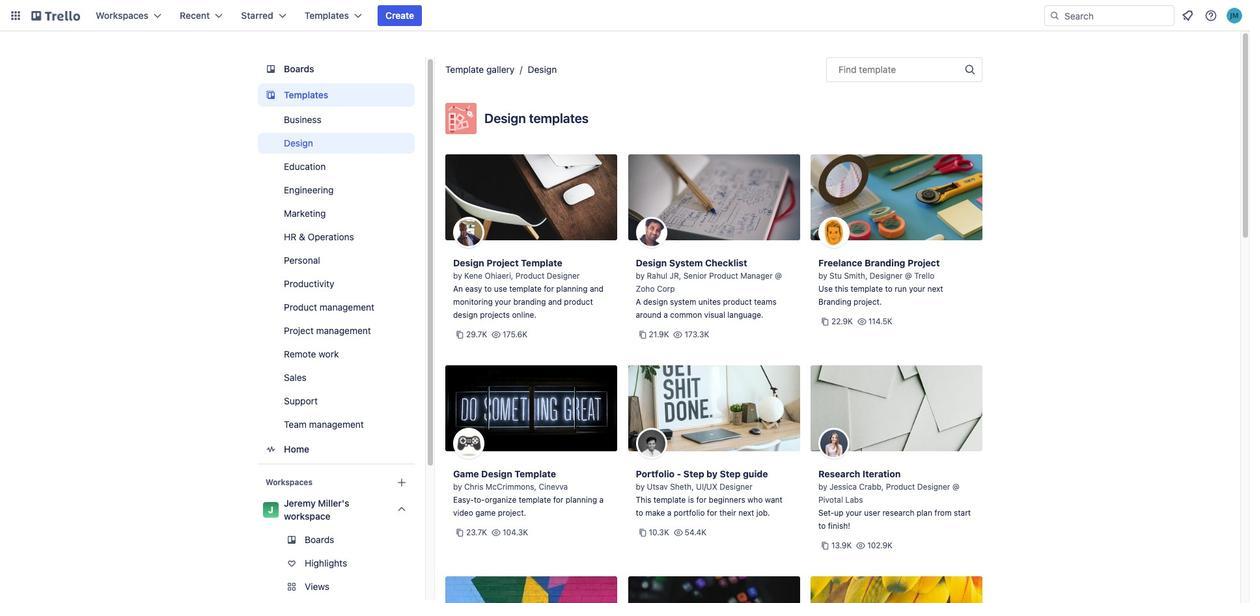 Task type: describe. For each thing, give the bounding box(es) containing it.
create button
[[378, 5, 422, 26]]

team
[[284, 419, 307, 430]]

planning inside design project template by kene ohiaeri, product designer an easy to use template for planning and monitoring your branding and product design projects online.
[[556, 284, 588, 294]]

173.3k
[[685, 330, 710, 339]]

common
[[670, 310, 702, 320]]

recent
[[180, 10, 210, 21]]

work
[[319, 348, 339, 360]]

by for chris
[[453, 482, 462, 492]]

up
[[835, 508, 844, 518]]

your inside design project template by kene ohiaeri, product designer an easy to use template for planning and monitoring your branding and product design projects online.
[[495, 297, 511, 307]]

starred
[[241, 10, 273, 21]]

around
[[636, 310, 662, 320]]

to inside 'freelance branding project by stu smith, designer @ trello use this template to run your next branding project.'
[[886, 284, 893, 294]]

stu
[[830, 271, 842, 281]]

portfolio
[[636, 468, 675, 479]]

easy
[[465, 284, 482, 294]]

1 vertical spatial workspaces
[[266, 477, 313, 487]]

management for project management
[[316, 325, 371, 336]]

0 horizontal spatial project
[[284, 325, 314, 336]]

design right design icon
[[485, 111, 526, 126]]

product inside design system checklist by rahul jr, senior product manager @ zoho corp a design system unites product teams around a common visual language.
[[723, 297, 752, 307]]

for right is
[[697, 495, 707, 505]]

remote work link
[[258, 344, 415, 365]]

a
[[636, 297, 641, 307]]

starred button
[[233, 5, 294, 26]]

design inside design project template by kene ohiaeri, product designer an easy to use template for planning and monitoring your branding and product design projects online.
[[453, 310, 478, 320]]

sales link
[[258, 367, 415, 388]]

trello
[[915, 271, 935, 281]]

template inside game design template by chris mccrimmons, cinevva easy-to-organize template for planning a video game project.
[[519, 495, 551, 505]]

jeremy miller (jeremymiller198) image
[[1227, 8, 1243, 23]]

54.4k
[[685, 528, 707, 537]]

@ inside design system checklist by rahul jr, senior product manager @ zoho corp a design system unites product teams around a common visual language.
[[775, 271, 782, 281]]

ohiaeri,
[[485, 271, 514, 281]]

29.7k
[[466, 330, 487, 339]]

boards link for home
[[258, 57, 415, 81]]

create
[[386, 10, 414, 21]]

2 step from the left
[[720, 468, 741, 479]]

beginners
[[709, 495, 746, 505]]

utsav sheth, ui/ux designer image
[[636, 428, 667, 459]]

use
[[819, 284, 833, 294]]

iteration
[[863, 468, 901, 479]]

sales
[[284, 372, 307, 383]]

by up this
[[636, 482, 645, 492]]

branding
[[514, 297, 546, 307]]

checklist
[[705, 257, 748, 268]]

set-
[[819, 508, 835, 518]]

finish!
[[828, 521, 851, 531]]

kene
[[464, 271, 483, 281]]

by for step
[[707, 468, 718, 479]]

forward image
[[412, 579, 428, 595]]

23.7k
[[466, 528, 487, 537]]

template inside field
[[859, 64, 896, 75]]

chris mccrimmons, cinevva image
[[453, 428, 485, 459]]

1 step from the left
[[684, 468, 705, 479]]

views link
[[258, 576, 428, 597]]

boards link for views
[[258, 530, 415, 550]]

design inside design project template by kene ohiaeri, product designer an easy to use template for planning and monitoring your branding and product design projects online.
[[453, 257, 484, 268]]

research
[[819, 468, 861, 479]]

designer inside design project template by kene ohiaeri, product designer an easy to use template for planning and monitoring your branding and product design projects online.
[[547, 271, 580, 281]]

education link
[[258, 156, 415, 177]]

a inside design system checklist by rahul jr, senior product manager @ zoho corp a design system unites product teams around a common visual language.
[[664, 310, 668, 320]]

chris
[[464, 482, 484, 492]]

project management
[[284, 325, 371, 336]]

114.5k
[[869, 317, 893, 326]]

from
[[935, 508, 952, 518]]

boards for home
[[284, 63, 314, 74]]

product inside design system checklist by rahul jr, senior product manager @ zoho corp a design system unites product teams around a common visual language.
[[709, 271, 739, 281]]

product management
[[284, 302, 375, 313]]

language.
[[728, 310, 764, 320]]

smith,
[[844, 271, 868, 281]]

freelance
[[819, 257, 863, 268]]

game
[[476, 508, 496, 518]]

make
[[646, 508, 665, 518]]

your inside 'freelance branding project by stu smith, designer @ trello use this template to run your next branding project.'
[[909, 284, 926, 294]]

template inside design project template by kene ohiaeri, product designer an easy to use template for planning and monitoring your branding and product design projects online.
[[509, 284, 542, 294]]

product inside the "research iteration by jessica crabb, product designer @ pivotal labs set-up your user research plan from start to finish!"
[[886, 482, 915, 492]]

-
[[677, 468, 681, 479]]

21.9k
[[649, 330, 669, 339]]

Find template field
[[827, 57, 983, 82]]

business
[[284, 114, 322, 125]]

104.3k
[[503, 528, 528, 537]]

next inside "portfolio - step by step guide by utsav sheth, ui/ux designer this template is for beginners who want to make a portfolio for their next job."
[[739, 508, 755, 518]]

system
[[669, 257, 703, 268]]

job.
[[757, 508, 770, 518]]

personal
[[284, 255, 320, 266]]

by for rahul
[[636, 271, 645, 281]]

0 notifications image
[[1180, 8, 1196, 23]]

online.
[[512, 310, 537, 320]]

game
[[453, 468, 479, 479]]

education
[[284, 161, 326, 172]]

an
[[453, 284, 463, 294]]

team management
[[284, 419, 364, 430]]

jessica
[[830, 482, 857, 492]]

workspaces inside popup button
[[96, 10, 149, 21]]

1 vertical spatial design link
[[258, 133, 415, 154]]

rahul
[[647, 271, 668, 281]]

22.9k
[[832, 317, 853, 326]]

board image
[[263, 61, 279, 77]]

productivity
[[284, 278, 334, 289]]

labs
[[846, 495, 863, 505]]

easy-
[[453, 495, 474, 505]]

their
[[720, 508, 737, 518]]

1 vertical spatial templates
[[284, 89, 329, 100]]

design icon image
[[446, 103, 477, 134]]

designer inside 'freelance branding project by stu smith, designer @ trello use this template to run your next branding project.'
[[870, 271, 903, 281]]

operations
[[308, 231, 354, 242]]

crabb,
[[859, 482, 884, 492]]

system
[[670, 297, 697, 307]]

this
[[835, 284, 849, 294]]

jeremy
[[284, 498, 316, 509]]

mccrimmons,
[[486, 482, 537, 492]]

open information menu image
[[1205, 9, 1218, 22]]

guide
[[743, 468, 768, 479]]

projects
[[480, 310, 510, 320]]

kene ohiaeri, product designer image
[[453, 217, 485, 248]]

pivotal
[[819, 495, 844, 505]]

by for kene
[[453, 271, 462, 281]]

find template
[[839, 64, 896, 75]]

0 horizontal spatial branding
[[819, 297, 852, 307]]

hr & operations
[[284, 231, 354, 242]]

senior
[[684, 271, 707, 281]]

boards for views
[[305, 534, 334, 545]]



Task type: vqa. For each thing, say whether or not it's contained in the screenshot.
Create from template… icon to the middle
no



Task type: locate. For each thing, give the bounding box(es) containing it.
0 horizontal spatial design
[[453, 310, 478, 320]]

design inside game design template by chris mccrimmons, cinevva easy-to-organize template for planning a video game project.
[[481, 468, 513, 479]]

management down productivity link on the top of the page
[[320, 302, 375, 313]]

boards link
[[258, 57, 415, 81], [258, 530, 415, 550]]

find
[[839, 64, 857, 75]]

to inside the "research iteration by jessica crabb, product designer @ pivotal labs set-up your user research plan from start to finish!"
[[819, 521, 826, 531]]

template up cinevva
[[515, 468, 556, 479]]

design system checklist by rahul jr, senior product manager @ zoho corp a design system unites product teams around a common visual language.
[[636, 257, 782, 320]]

project. inside 'freelance branding project by stu smith, designer @ trello use this template to run your next branding project.'
[[854, 297, 882, 307]]

design inside design system checklist by rahul jr, senior product manager @ zoho corp a design system unites product teams around a common visual language.
[[636, 257, 667, 268]]

0 horizontal spatial design link
[[258, 133, 415, 154]]

by left stu
[[819, 271, 828, 281]]

0 vertical spatial next
[[928, 284, 944, 294]]

1 horizontal spatial workspaces
[[266, 477, 313, 487]]

2 vertical spatial template
[[515, 468, 556, 479]]

102.9k
[[868, 541, 893, 550]]

project. down organize at bottom
[[498, 508, 526, 518]]

0 horizontal spatial workspaces
[[96, 10, 149, 21]]

0 vertical spatial project.
[[854, 297, 882, 307]]

next down trello
[[928, 284, 944, 294]]

product right branding
[[564, 297, 593, 307]]

by up an
[[453, 271, 462, 281]]

design right gallery
[[528, 64, 557, 75]]

research iteration by jessica crabb, product designer @ pivotal labs set-up your user research plan from start to finish!
[[819, 468, 971, 531]]

home image
[[263, 442, 279, 457]]

2 horizontal spatial project
[[908, 257, 940, 268]]

design templates
[[485, 111, 589, 126]]

planning
[[556, 284, 588, 294], [566, 495, 597, 505]]

engineering
[[284, 184, 334, 195]]

by for stu
[[819, 271, 828, 281]]

utsav
[[647, 482, 668, 492]]

product down the iteration
[[886, 482, 915, 492]]

to down this
[[636, 508, 643, 518]]

0 vertical spatial and
[[590, 284, 604, 294]]

project.
[[854, 297, 882, 307], [498, 508, 526, 518]]

template inside 'freelance branding project by stu smith, designer @ trello use this template to run your next branding project.'
[[851, 284, 883, 294]]

template for design project template
[[521, 257, 563, 268]]

1 horizontal spatial step
[[720, 468, 741, 479]]

0 horizontal spatial your
[[495, 297, 511, 307]]

management for team management
[[309, 419, 364, 430]]

0 vertical spatial template
[[446, 64, 484, 75]]

template inside design project template by kene ohiaeri, product designer an easy to use template for planning and monitoring your branding and product design projects online.
[[521, 257, 563, 268]]

boards link up 'highlights' link
[[258, 530, 415, 550]]

&
[[299, 231, 305, 242]]

0 vertical spatial management
[[320, 302, 375, 313]]

search image
[[1050, 10, 1060, 21]]

hr & operations link
[[258, 227, 415, 248]]

1 vertical spatial boards link
[[258, 530, 415, 550]]

a right make
[[667, 508, 672, 518]]

management
[[320, 302, 375, 313], [316, 325, 371, 336], [309, 419, 364, 430]]

team management link
[[258, 414, 415, 435]]

0 horizontal spatial product
[[564, 297, 593, 307]]

by inside design project template by kene ohiaeri, product designer an easy to use template for planning and monitoring your branding and product design projects online.
[[453, 271, 462, 281]]

template inside game design template by chris mccrimmons, cinevva easy-to-organize template for planning a video game project.
[[515, 468, 556, 479]]

who
[[748, 495, 763, 505]]

your down use
[[495, 297, 511, 307]]

designer up plan
[[918, 482, 951, 492]]

hr
[[284, 231, 297, 242]]

1 vertical spatial a
[[600, 495, 604, 505]]

1 horizontal spatial design link
[[528, 64, 557, 75]]

1 boards link from the top
[[258, 57, 415, 81]]

to left run
[[886, 284, 893, 294]]

video
[[453, 508, 473, 518]]

template board image
[[263, 87, 279, 103]]

by inside design system checklist by rahul jr, senior product manager @ zoho corp a design system unites product teams around a common visual language.
[[636, 271, 645, 281]]

product up language.
[[723, 297, 752, 307]]

rahul jr, senior product manager @ zoho corp image
[[636, 217, 667, 248]]

175.6k
[[503, 330, 528, 339]]

0 vertical spatial boards link
[[258, 57, 415, 81]]

templates button
[[297, 5, 370, 26]]

to left use
[[485, 284, 492, 294]]

project up remote
[[284, 325, 314, 336]]

product inside design project template by kene ohiaeri, product designer an easy to use template for planning and monitoring your branding and product design projects online.
[[516, 271, 545, 281]]

design up the mccrimmons,
[[481, 468, 513, 479]]

designer inside the "research iteration by jessica crabb, product designer @ pivotal labs set-up your user research plan from start to finish!"
[[918, 482, 951, 492]]

@ up the start
[[953, 482, 960, 492]]

want
[[765, 495, 783, 505]]

highlights link
[[258, 553, 415, 574]]

template
[[859, 64, 896, 75], [509, 284, 542, 294], [851, 284, 883, 294], [519, 495, 551, 505], [654, 495, 686, 505]]

design up kene
[[453, 257, 484, 268]]

designer inside "portfolio - step by step guide by utsav sheth, ui/ux designer this template is for beginners who want to make a portfolio for their next job."
[[720, 482, 753, 492]]

for up branding
[[544, 284, 554, 294]]

support
[[284, 395, 318, 406]]

Search field
[[1060, 6, 1174, 25]]

0 vertical spatial boards
[[284, 63, 314, 74]]

management down the support link
[[309, 419, 364, 430]]

to inside "portfolio - step by step guide by utsav sheth, ui/ux designer this template is for beginners who want to make a portfolio for their next job."
[[636, 508, 643, 518]]

home
[[284, 444, 309, 455]]

2 vertical spatial your
[[846, 508, 862, 518]]

0 horizontal spatial and
[[548, 297, 562, 307]]

a inside "portfolio - step by step guide by utsav sheth, ui/ux designer this template is for beginners who want to make a portfolio for their next job."
[[667, 508, 672, 518]]

design down monitoring on the left
[[453, 310, 478, 320]]

0 vertical spatial design
[[644, 297, 668, 307]]

2 vertical spatial management
[[309, 419, 364, 430]]

engineering link
[[258, 180, 415, 201]]

10.3k
[[649, 528, 669, 537]]

0 vertical spatial branding
[[865, 257, 906, 268]]

design link down business link
[[258, 133, 415, 154]]

j
[[268, 504, 274, 515]]

@ inside 'freelance branding project by stu smith, designer @ trello use this template to run your next branding project.'
[[905, 271, 912, 281]]

template inside "portfolio - step by step guide by utsav sheth, ui/ux designer this template is for beginners who want to make a portfolio for their next job."
[[654, 495, 686, 505]]

sheth,
[[670, 482, 694, 492]]

and right branding
[[548, 297, 562, 307]]

product management link
[[258, 297, 415, 318]]

1 horizontal spatial design
[[644, 297, 668, 307]]

designer up run
[[870, 271, 903, 281]]

next inside 'freelance branding project by stu smith, designer @ trello use this template to run your next branding project.'
[[928, 284, 944, 294]]

product down productivity
[[284, 302, 317, 313]]

templates right the starred popup button
[[305, 10, 349, 21]]

views
[[305, 581, 330, 592]]

workspaces button
[[88, 5, 169, 26]]

1 horizontal spatial and
[[590, 284, 604, 294]]

@ up run
[[905, 271, 912, 281]]

template for game design template
[[515, 468, 556, 479]]

1 vertical spatial and
[[548, 297, 562, 307]]

next down who
[[739, 508, 755, 518]]

designer right ohiaeri,
[[547, 271, 580, 281]]

template up branding
[[509, 284, 542, 294]]

primary element
[[0, 0, 1251, 31]]

step
[[684, 468, 705, 479], [720, 468, 741, 479]]

marketing link
[[258, 203, 415, 224]]

0 horizontal spatial next
[[739, 508, 755, 518]]

by inside the "research iteration by jessica crabb, product designer @ pivotal labs set-up your user research plan from start to finish!"
[[819, 482, 828, 492]]

product inside product management link
[[284, 302, 317, 313]]

workspace
[[284, 511, 331, 522]]

this
[[636, 495, 652, 505]]

is
[[688, 495, 694, 505]]

@ for research iteration
[[953, 482, 960, 492]]

project up trello
[[908, 257, 940, 268]]

boards up highlights at the bottom of page
[[305, 534, 334, 545]]

marketing
[[284, 208, 326, 219]]

to down 'set-' on the right of page
[[819, 521, 826, 531]]

by up the ui/ux
[[707, 468, 718, 479]]

create a workspace image
[[394, 475, 410, 490]]

0 vertical spatial planning
[[556, 284, 588, 294]]

to
[[485, 284, 492, 294], [886, 284, 893, 294], [636, 508, 643, 518], [819, 521, 826, 531]]

for inside game design template by chris mccrimmons, cinevva easy-to-organize template for planning a video game project.
[[553, 495, 564, 505]]

designer up beginners on the bottom of the page
[[720, 482, 753, 492]]

0 vertical spatial your
[[909, 284, 926, 294]]

0 vertical spatial a
[[664, 310, 668, 320]]

back to home image
[[31, 5, 80, 26]]

1 horizontal spatial branding
[[865, 257, 906, 268]]

13.9k
[[832, 541, 852, 550]]

unites
[[699, 297, 721, 307]]

branding up run
[[865, 257, 906, 268]]

templates up business
[[284, 89, 329, 100]]

a inside game design template by chris mccrimmons, cinevva easy-to-organize template for planning a video game project.
[[600, 495, 604, 505]]

for down cinevva
[[553, 495, 564, 505]]

home link
[[258, 438, 415, 461]]

@ right manager
[[775, 271, 782, 281]]

1 vertical spatial design
[[453, 310, 478, 320]]

template left gallery
[[446, 64, 484, 75]]

product inside design project template by kene ohiaeri, product designer an easy to use template for planning and monitoring your branding and product design projects online.
[[564, 297, 593, 307]]

recent button
[[172, 5, 231, 26]]

organize
[[485, 495, 517, 505]]

2 vertical spatial a
[[667, 508, 672, 518]]

@ inside the "research iteration by jessica crabb, product designer @ pivotal labs set-up your user research plan from start to finish!"
[[953, 482, 960, 492]]

by up easy-
[[453, 482, 462, 492]]

management down product management link
[[316, 325, 371, 336]]

portfolio
[[674, 508, 705, 518]]

personal link
[[258, 250, 415, 271]]

1 vertical spatial boards
[[305, 534, 334, 545]]

project inside 'freelance branding project by stu smith, designer @ trello use this template to run your next branding project.'
[[908, 257, 940, 268]]

design down business
[[284, 137, 313, 149]]

switch to… image
[[9, 9, 22, 22]]

0 horizontal spatial @
[[775, 271, 782, 281]]

use
[[494, 284, 507, 294]]

zoho
[[636, 284, 655, 294]]

1 vertical spatial branding
[[819, 297, 852, 307]]

stu smith, designer @ trello image
[[819, 217, 850, 248]]

template down smith,
[[851, 284, 883, 294]]

1 vertical spatial management
[[316, 325, 371, 336]]

2 horizontal spatial @
[[953, 482, 960, 492]]

0 horizontal spatial step
[[684, 468, 705, 479]]

1 vertical spatial template
[[521, 257, 563, 268]]

@ for freelance branding project
[[905, 271, 912, 281]]

for inside design project template by kene ohiaeri, product designer an easy to use template for planning and monitoring your branding and product design projects online.
[[544, 284, 554, 294]]

template up branding
[[521, 257, 563, 268]]

a
[[664, 310, 668, 320], [600, 495, 604, 505], [667, 508, 672, 518]]

@
[[775, 271, 782, 281], [905, 271, 912, 281], [953, 482, 960, 492]]

1 product from the left
[[564, 297, 593, 307]]

template gallery
[[446, 64, 515, 75]]

1 horizontal spatial project.
[[854, 297, 882, 307]]

branding down this
[[819, 297, 852, 307]]

by inside game design template by chris mccrimmons, cinevva easy-to-organize template for planning a video game project.
[[453, 482, 462, 492]]

by up pivotal
[[819, 482, 828, 492]]

support link
[[258, 391, 415, 412]]

design link
[[528, 64, 557, 75], [258, 133, 415, 154]]

boards right board icon
[[284, 63, 314, 74]]

product up branding
[[516, 271, 545, 281]]

run
[[895, 284, 907, 294]]

project inside design project template by kene ohiaeri, product designer an easy to use template for planning and monitoring your branding and product design projects online.
[[487, 257, 519, 268]]

2 product from the left
[[723, 297, 752, 307]]

to inside design project template by kene ohiaeri, product designer an easy to use template for planning and monitoring your branding and product design projects online.
[[485, 284, 492, 294]]

by up zoho
[[636, 271, 645, 281]]

1 horizontal spatial your
[[846, 508, 862, 518]]

a left this
[[600, 495, 604, 505]]

productivity link
[[258, 274, 415, 294]]

1 horizontal spatial product
[[723, 297, 752, 307]]

a right around
[[664, 310, 668, 320]]

1 horizontal spatial project
[[487, 257, 519, 268]]

for left their
[[707, 508, 718, 518]]

1 horizontal spatial @
[[905, 271, 912, 281]]

visual
[[704, 310, 726, 320]]

project up ohiaeri,
[[487, 257, 519, 268]]

jessica crabb, product designer @ pivotal labs image
[[819, 428, 850, 459]]

management for product management
[[320, 302, 375, 313]]

ui/ux
[[696, 482, 718, 492]]

project. inside game design template by chris mccrimmons, cinevva easy-to-organize template for planning a video game project.
[[498, 508, 526, 518]]

templates
[[529, 111, 589, 126]]

step left guide
[[720, 468, 741, 479]]

2 boards link from the top
[[258, 530, 415, 550]]

templates link
[[258, 83, 415, 107]]

1 vertical spatial your
[[495, 297, 511, 307]]

your down the "labs"
[[846, 508, 862, 518]]

0 vertical spatial workspaces
[[96, 10, 149, 21]]

project. up 114.5k
[[854, 297, 882, 307]]

and
[[590, 284, 604, 294], [548, 297, 562, 307]]

template gallery link
[[446, 64, 515, 75]]

1 vertical spatial planning
[[566, 495, 597, 505]]

monitoring
[[453, 297, 493, 307]]

design up around
[[644, 297, 668, 307]]

designer
[[547, 271, 580, 281], [870, 271, 903, 281], [720, 482, 753, 492], [918, 482, 951, 492]]

1 vertical spatial project.
[[498, 508, 526, 518]]

portfolio - step by step guide by utsav sheth, ui/ux designer this template is for beginners who want to make a portfolio for their next job.
[[636, 468, 783, 518]]

0 horizontal spatial project.
[[498, 508, 526, 518]]

by inside 'freelance branding project by stu smith, designer @ trello use this template to run your next branding project.'
[[819, 271, 828, 281]]

boards link up "templates" link
[[258, 57, 415, 81]]

by
[[453, 271, 462, 281], [636, 271, 645, 281], [819, 271, 828, 281], [707, 468, 718, 479], [453, 482, 462, 492], [636, 482, 645, 492], [819, 482, 828, 492]]

product
[[516, 271, 545, 281], [709, 271, 739, 281], [284, 302, 317, 313], [886, 482, 915, 492]]

design project template by kene ohiaeri, product designer an easy to use template for planning and monitoring your branding and product design projects online.
[[453, 257, 604, 320]]

template down sheth,
[[654, 495, 686, 505]]

design inside design system checklist by rahul jr, senior product manager @ zoho corp a design system unites product teams around a common visual language.
[[644, 297, 668, 307]]

your inside the "research iteration by jessica crabb, product designer @ pivotal labs set-up your user research plan from start to finish!"
[[846, 508, 862, 518]]

0 vertical spatial templates
[[305, 10, 349, 21]]

1 horizontal spatial next
[[928, 284, 944, 294]]

your down trello
[[909, 284, 926, 294]]

design up rahul
[[636, 257, 667, 268]]

product down checklist
[[709, 271, 739, 281]]

and left zoho
[[590, 284, 604, 294]]

planning inside game design template by chris mccrimmons, cinevva easy-to-organize template for planning a video game project.
[[566, 495, 597, 505]]

research
[[883, 508, 915, 518]]

0 vertical spatial design link
[[528, 64, 557, 75]]

design link right gallery
[[528, 64, 557, 75]]

template right find
[[859, 64, 896, 75]]

manager
[[741, 271, 773, 281]]

2 horizontal spatial your
[[909, 284, 926, 294]]

1 vertical spatial next
[[739, 508, 755, 518]]

templates inside "popup button"
[[305, 10, 349, 21]]

step right "-" at the bottom of page
[[684, 468, 705, 479]]

template down cinevva
[[519, 495, 551, 505]]



